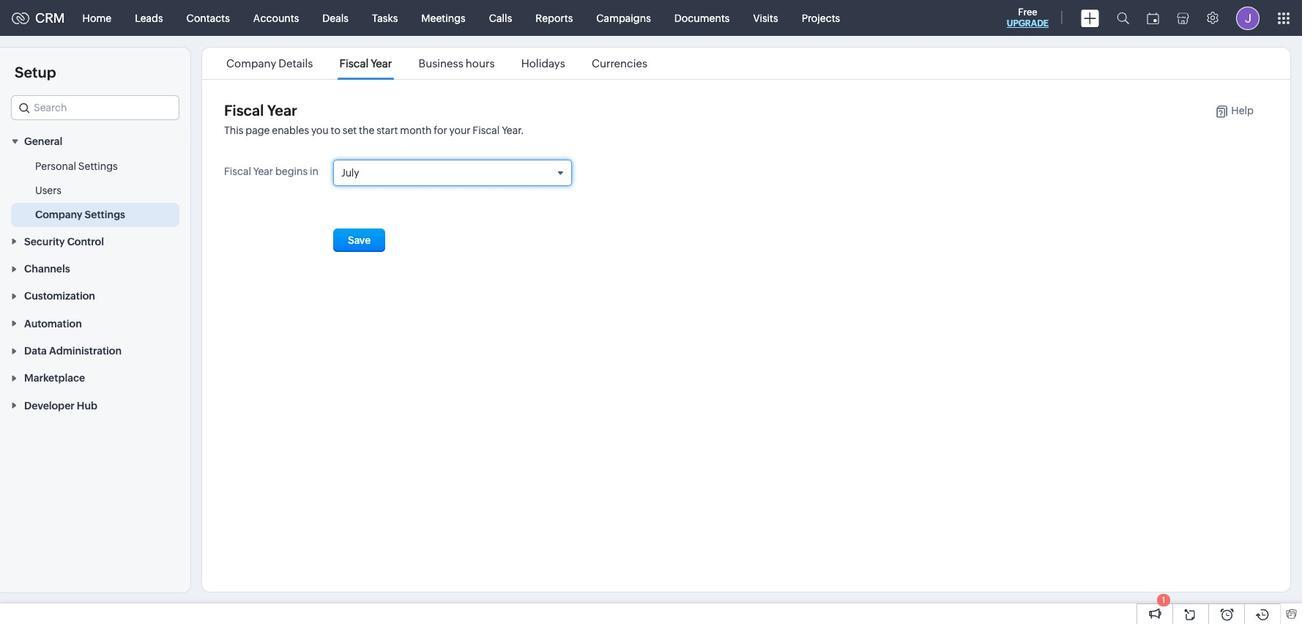 Task type: locate. For each thing, give the bounding box(es) containing it.
Search text field
[[12, 96, 179, 119]]

company inside general region
[[35, 209, 82, 221]]

settings inside company settings link
[[85, 209, 125, 221]]

company left details
[[226, 57, 276, 70]]

1 vertical spatial year
[[267, 102, 297, 119]]

None submit
[[333, 229, 386, 252]]

year left begins
[[253, 166, 273, 177]]

company details link
[[224, 57, 315, 70]]

settings up security control dropdown button
[[85, 209, 125, 221]]

fiscal year up page
[[224, 102, 297, 119]]

help
[[1232, 105, 1254, 116]]

0 horizontal spatial fiscal year
[[224, 102, 297, 119]]

None field
[[11, 95, 179, 120]]

fiscal year down tasks
[[340, 57, 392, 70]]

campaigns
[[596, 12, 651, 24]]

company for company settings
[[35, 209, 82, 221]]

setup
[[15, 64, 56, 81]]

year
[[371, 57, 392, 70], [267, 102, 297, 119], [253, 166, 273, 177]]

1 horizontal spatial company
[[226, 57, 276, 70]]

tasks
[[372, 12, 398, 24]]

meetings link
[[410, 0, 477, 36]]

projects link
[[790, 0, 852, 36]]

this page enables you to set the start month for your fiscal year.
[[224, 125, 524, 136]]

0 vertical spatial settings
[[78, 161, 118, 172]]

this
[[224, 125, 243, 136]]

marketplace
[[24, 372, 85, 384]]

currencies
[[592, 57, 648, 70]]

1 vertical spatial settings
[[85, 209, 125, 221]]

profile image
[[1236, 6, 1260, 30]]

contacts
[[186, 12, 230, 24]]

documents link
[[663, 0, 742, 36]]

start
[[377, 125, 398, 136]]

developer hub
[[24, 400, 97, 411]]

0 vertical spatial company
[[226, 57, 276, 70]]

security control button
[[0, 227, 190, 255]]

customization
[[24, 290, 95, 302]]

home
[[82, 12, 111, 24]]

company down users
[[35, 209, 82, 221]]

2 vertical spatial year
[[253, 166, 273, 177]]

settings down general dropdown button
[[78, 161, 118, 172]]

details
[[279, 57, 313, 70]]

year down tasks
[[371, 57, 392, 70]]

leads link
[[123, 0, 175, 36]]

accounts
[[253, 12, 299, 24]]

1 horizontal spatial fiscal year
[[340, 57, 392, 70]]

reports
[[536, 12, 573, 24]]

company settings link
[[35, 208, 125, 222]]

logo image
[[12, 12, 29, 24]]

business hours
[[419, 57, 495, 70]]

fiscal year
[[340, 57, 392, 70], [224, 102, 297, 119]]

data administration
[[24, 345, 122, 357]]

settings inside personal settings "link"
[[78, 161, 118, 172]]

company details
[[226, 57, 313, 70]]

security
[[24, 236, 65, 247]]

create menu element
[[1072, 0, 1108, 36]]

fiscal
[[340, 57, 369, 70], [224, 102, 264, 119], [473, 125, 500, 136], [224, 166, 251, 177]]

business
[[419, 57, 463, 70]]

channels button
[[0, 255, 190, 282]]

search element
[[1108, 0, 1138, 36]]

tasks link
[[360, 0, 410, 36]]

0 horizontal spatial company
[[35, 209, 82, 221]]

1 vertical spatial company
[[35, 209, 82, 221]]

settings
[[78, 161, 118, 172], [85, 209, 125, 221]]

deals link
[[311, 0, 360, 36]]

general
[[24, 136, 62, 147]]

security control
[[24, 236, 104, 247]]

list
[[213, 48, 661, 79]]

campaigns link
[[585, 0, 663, 36]]

profile element
[[1228, 0, 1269, 36]]

company
[[226, 57, 276, 70], [35, 209, 82, 221]]

your
[[449, 125, 471, 136]]

year up enables
[[267, 102, 297, 119]]

create menu image
[[1081, 9, 1099, 27]]

fiscal down deals
[[340, 57, 369, 70]]

deals
[[323, 12, 349, 24]]



Task type: describe. For each thing, give the bounding box(es) containing it.
the
[[359, 125, 375, 136]]

fiscal up this
[[224, 102, 264, 119]]

fiscal year begins in
[[224, 166, 319, 177]]

data administration button
[[0, 337, 190, 364]]

crm link
[[12, 10, 65, 26]]

july
[[341, 167, 359, 179]]

company for company details
[[226, 57, 276, 70]]

automation
[[24, 318, 82, 329]]

users link
[[35, 183, 62, 198]]

general button
[[0, 127, 190, 155]]

accounts link
[[242, 0, 311, 36]]

customization button
[[0, 282, 190, 309]]

meetings
[[421, 12, 466, 24]]

page
[[246, 125, 270, 136]]

holidays
[[521, 57, 565, 70]]

developer
[[24, 400, 75, 411]]

contacts link
[[175, 0, 242, 36]]

settings for company settings
[[85, 209, 125, 221]]

list containing company details
[[213, 48, 661, 79]]

free
[[1018, 7, 1038, 18]]

visits
[[753, 12, 778, 24]]

currencies link
[[590, 57, 650, 70]]

automation button
[[0, 309, 190, 337]]

fiscal year link
[[337, 57, 394, 70]]

home link
[[71, 0, 123, 36]]

documents
[[674, 12, 730, 24]]

0 vertical spatial year
[[371, 57, 392, 70]]

search image
[[1117, 12, 1129, 24]]

begins
[[275, 166, 308, 177]]

you
[[311, 125, 329, 136]]

1
[[1162, 595, 1166, 604]]

to
[[331, 125, 341, 136]]

hub
[[77, 400, 97, 411]]

projects
[[802, 12, 840, 24]]

for
[[434, 125, 447, 136]]

personal settings
[[35, 161, 118, 172]]

holidays link
[[519, 57, 568, 70]]

marketplace button
[[0, 364, 190, 391]]

fiscal right "your"
[[473, 125, 500, 136]]

July field
[[334, 160, 571, 185]]

business hours link
[[416, 57, 497, 70]]

general region
[[0, 155, 190, 227]]

personal
[[35, 161, 76, 172]]

crm
[[35, 10, 65, 26]]

calendar image
[[1147, 12, 1159, 24]]

visits link
[[742, 0, 790, 36]]

reports link
[[524, 0, 585, 36]]

developer hub button
[[0, 391, 190, 419]]

control
[[67, 236, 104, 247]]

1 vertical spatial fiscal year
[[224, 102, 297, 119]]

settings for personal settings
[[78, 161, 118, 172]]

personal settings link
[[35, 159, 118, 174]]

upgrade
[[1007, 18, 1049, 29]]

enables
[[272, 125, 309, 136]]

calls link
[[477, 0, 524, 36]]

company settings
[[35, 209, 125, 221]]

administration
[[49, 345, 122, 357]]

channels
[[24, 263, 70, 275]]

month
[[400, 125, 432, 136]]

free upgrade
[[1007, 7, 1049, 29]]

leads
[[135, 12, 163, 24]]

set
[[343, 125, 357, 136]]

0 vertical spatial fiscal year
[[340, 57, 392, 70]]

in
[[310, 166, 319, 177]]

calls
[[489, 12, 512, 24]]

users
[[35, 185, 62, 197]]

help link
[[1201, 105, 1254, 118]]

fiscal down this
[[224, 166, 251, 177]]

data
[[24, 345, 47, 357]]

year.
[[502, 125, 524, 136]]

hours
[[466, 57, 495, 70]]



Task type: vqa. For each thing, say whether or not it's contained in the screenshot.
text field
no



